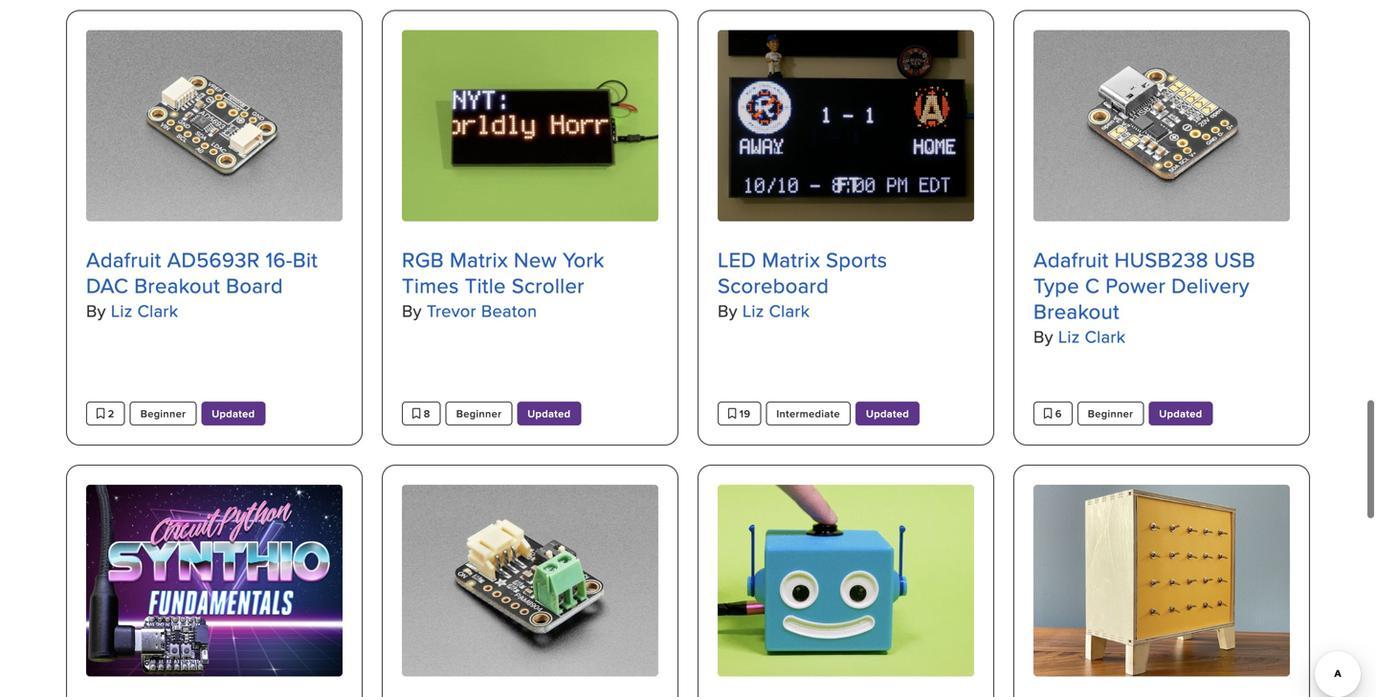 Task type: describe. For each thing, give the bounding box(es) containing it.
updated for scroller
[[528, 406, 571, 422]]

updated for clark
[[866, 406, 910, 422]]

6
[[1053, 406, 1062, 422]]

a vaporwave sign reading circuitpython synthio fundamentals with qt py board image
[[86, 485, 343, 677]]

matrix for liz
[[762, 245, 821, 275]]

16-
[[266, 245, 293, 275]]

liz inside adafruit ad5693r 16-bit dac breakout board by liz clark
[[111, 299, 133, 323]]

top angle view of the board image
[[1034, 30, 1291, 222]]

2
[[105, 406, 115, 422]]

wooden box with yellow front panel and four rows of five toggle switches image
[[1034, 485, 1291, 677]]

rgb matrix new york times title scroller by trevor beaton
[[402, 245, 605, 323]]

new
[[514, 245, 557, 275]]

liz clark link for liz
[[743, 299, 810, 323]]

trevor beaton link
[[427, 299, 538, 323]]

led matrix sports scoreboard link
[[718, 245, 975, 301]]

delivery
[[1172, 271, 1250, 301]]

type
[[1034, 271, 1080, 301]]

updated for delivery
[[1160, 406, 1203, 422]]

beginner for title
[[456, 406, 502, 422]]

title
[[465, 271, 506, 301]]

board
[[226, 271, 283, 301]]

adafruit for c
[[1034, 245, 1109, 275]]

clark inside led matrix sports scoreboard by liz clark
[[769, 299, 810, 323]]

liz inside adafruit husb238 usb type c power delivery breakout by liz clark
[[1059, 325, 1081, 349]]

by inside adafruit husb238 usb type c power delivery breakout by liz clark
[[1034, 325, 1054, 349]]

beginner for breakout
[[140, 406, 186, 422]]

by inside led matrix sports scoreboard by liz clark
[[718, 299, 738, 323]]

husb238
[[1115, 245, 1209, 275]]

dac
[[86, 271, 128, 301]]

beaton
[[481, 299, 538, 323]]

19
[[737, 406, 751, 422]]

adafruit husb238 usb type c power delivery breakout link
[[1034, 245, 1291, 327]]

power
[[1106, 271, 1166, 301]]

adafruit for dac
[[86, 245, 161, 275]]

8
[[421, 406, 431, 422]]

scoreboard
[[718, 271, 829, 301]]

usb
[[1215, 245, 1256, 275]]

intermediate
[[777, 406, 841, 422]]

adafruit ad5693r 16-bit dac breakout board by liz clark
[[86, 245, 318, 323]]

clark inside adafruit ad5693r 16-bit dac breakout board by liz clark
[[138, 299, 178, 323]]

york
[[563, 245, 605, 275]]

times
[[402, 271, 459, 301]]

by inside adafruit ad5693r 16-bit dac breakout board by liz clark
[[86, 299, 106, 323]]



Task type: vqa. For each thing, say whether or not it's contained in the screenshot.
the liz clark link associated with Breakout
yes



Task type: locate. For each thing, give the bounding box(es) containing it.
by
[[86, 299, 106, 323], [402, 299, 422, 323], [718, 299, 738, 323], [1034, 325, 1054, 349]]

liz clark link down c
[[1059, 325, 1126, 349]]

adafruit inside adafruit husb238 usb type c power delivery breakout by liz clark
[[1034, 245, 1109, 275]]

breakout inside adafruit husb238 usb type c power delivery breakout by liz clark
[[1034, 297, 1120, 327]]

clark inside adafruit husb238 usb type c power delivery breakout by liz clark
[[1085, 325, 1126, 349]]

liz
[[111, 299, 133, 323], [743, 299, 765, 323], [1059, 325, 1081, 349]]

led
[[718, 245, 757, 275]]

ad5693r
[[167, 245, 260, 275]]

rgb
[[402, 245, 444, 275]]

2 horizontal spatial beginner
[[1088, 406, 1134, 422]]

1 beginner from the left
[[140, 406, 186, 422]]

liz inside led matrix sports scoreboard by liz clark
[[743, 299, 765, 323]]

2 beginner from the left
[[456, 406, 502, 422]]

adafruit left husb238
[[1034, 245, 1109, 275]]

2 horizontal spatial liz clark link
[[1059, 325, 1126, 349]]

0 horizontal spatial breakout
[[134, 271, 220, 301]]

2 horizontal spatial liz
[[1059, 325, 1081, 349]]

beginner
[[140, 406, 186, 422], [456, 406, 502, 422], [1088, 406, 1134, 422]]

1 horizontal spatial matrix
[[762, 245, 821, 275]]

beginner right 8
[[456, 406, 502, 422]]

0 horizontal spatial clark
[[138, 299, 178, 323]]

bit
[[293, 245, 318, 275]]

1 horizontal spatial adafruit
[[1034, 245, 1109, 275]]

top angle view of the dac image
[[86, 30, 343, 222]]

beginner right 6
[[1088, 406, 1134, 422]]

clark
[[138, 299, 178, 323], [769, 299, 810, 323], [1085, 325, 1126, 349]]

liz clark link down the ad5693r
[[111, 299, 178, 323]]

liz clark link down led
[[743, 299, 810, 323]]

0 horizontal spatial beginner
[[140, 406, 186, 422]]

breakout
[[134, 271, 220, 301], [1034, 297, 1120, 327]]

matrix right led
[[762, 245, 821, 275]]

2 adafruit from the left
[[1034, 245, 1109, 275]]

updated
[[212, 406, 255, 422], [528, 406, 571, 422], [866, 406, 910, 422], [1160, 406, 1203, 422]]

matrix inside led matrix sports scoreboard by liz clark
[[762, 245, 821, 275]]

trevor
[[427, 299, 477, 323]]

sports
[[826, 245, 888, 275]]

scroller
[[512, 271, 585, 301]]

liz clark link for breakout
[[111, 299, 178, 323]]

updated for board
[[212, 406, 255, 422]]

1 horizontal spatial beginner
[[456, 406, 502, 422]]

c
[[1086, 271, 1100, 301]]

adafruit inside adafruit ad5693r 16-bit dac breakout board by liz clark
[[86, 245, 161, 275]]

matrix
[[450, 245, 508, 275], [762, 245, 821, 275]]

led matrix sports scoreboard by liz clark
[[718, 245, 888, 323]]

2 updated from the left
[[528, 406, 571, 422]]

adafruit left the ad5693r
[[86, 245, 161, 275]]

1 updated from the left
[[212, 406, 255, 422]]

matrix for title
[[450, 245, 508, 275]]

beginner for power
[[1088, 406, 1134, 422]]

1 horizontal spatial liz clark link
[[743, 299, 810, 323]]

1 matrix from the left
[[450, 245, 508, 275]]

breakout inside adafruit ad5693r 16-bit dac breakout board by liz clark
[[134, 271, 220, 301]]

adafruit ad5693r 16-bit dac breakout board link
[[86, 245, 343, 301]]

3 beginner from the left
[[1088, 406, 1134, 422]]

matrix inside rgb matrix new york times title scroller by trevor beaton
[[450, 245, 508, 275]]

1 horizontal spatial clark
[[769, 299, 810, 323]]

liz clark link
[[111, 299, 178, 323], [743, 299, 810, 323], [1059, 325, 1126, 349]]

0 horizontal spatial liz
[[111, 299, 133, 323]]

2 matrix from the left
[[762, 245, 821, 275]]

0 horizontal spatial liz clark link
[[111, 299, 178, 323]]

1 horizontal spatial breakout
[[1034, 297, 1120, 327]]

liz clark link for power
[[1059, 325, 1126, 349]]

3 updated from the left
[[866, 406, 910, 422]]

by inside rgb matrix new york times title scroller by trevor beaton
[[402, 299, 422, 323]]

rgb matrix new york times title scroller link
[[402, 245, 659, 301]]

adafruit husb238 usb type c power delivery breakout by liz clark
[[1034, 245, 1256, 349]]

top angle view of the piezo driver image
[[402, 485, 659, 677]]

matrix up trevor beaton link
[[450, 245, 508, 275]]

2 horizontal spatial clark
[[1085, 325, 1126, 349]]

1 horizontal spatial liz
[[743, 299, 765, 323]]

1 adafruit from the left
[[86, 245, 161, 275]]

0 horizontal spatial adafruit
[[86, 245, 161, 275]]

4 updated from the left
[[1160, 406, 1203, 422]]

adafruit
[[86, 245, 161, 275], [1034, 245, 1109, 275]]

0 horizontal spatial matrix
[[450, 245, 508, 275]]

beginner right 2
[[140, 406, 186, 422]]



